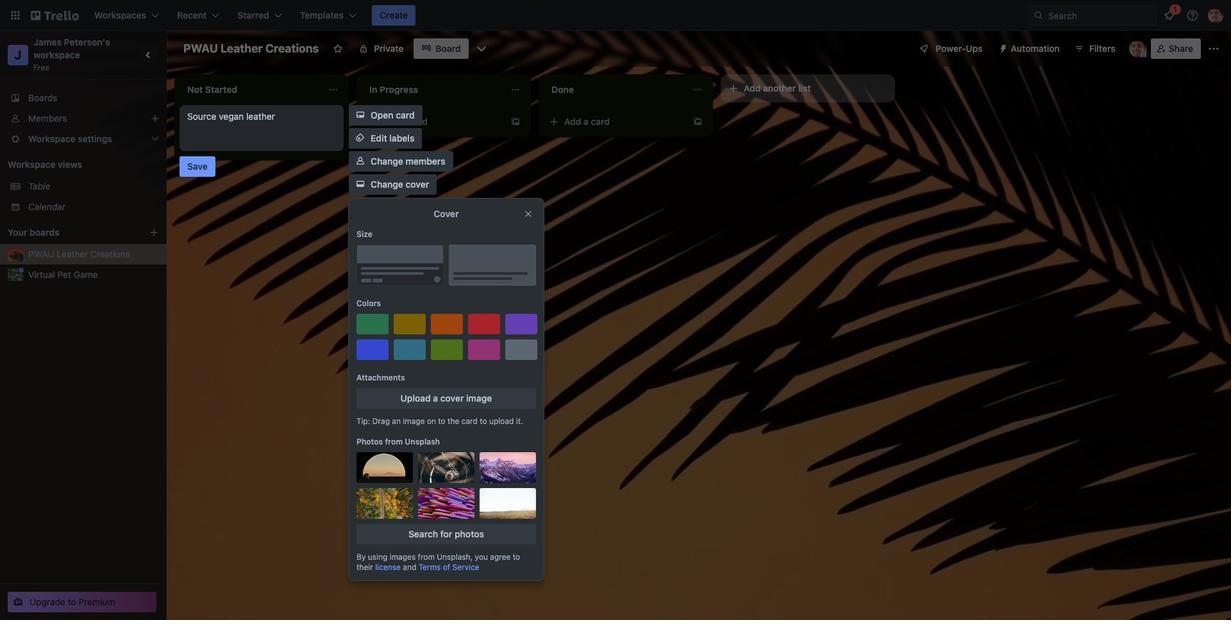 Task type: vqa. For each thing, say whether or not it's contained in the screenshot.
Table
yes



Task type: locate. For each thing, give the bounding box(es) containing it.
from up license and terms of service
[[418, 553, 435, 562]]

card inside 'link'
[[396, 110, 415, 121]]

0 vertical spatial james peterson (jamespeterson93) image
[[1208, 8, 1223, 23]]

their
[[357, 563, 373, 573]]

copy
[[371, 225, 393, 236]]

workspace
[[8, 159, 56, 170]]

0 vertical spatial pwau
[[183, 42, 218, 55]]

1 horizontal spatial create from template… image
[[693, 117, 703, 127]]

creations left star or unstar board icon
[[265, 42, 319, 55]]

2 horizontal spatial add a card
[[564, 116, 610, 127]]

0 vertical spatial cover
[[406, 179, 429, 190]]

cover
[[406, 179, 429, 190], [440, 393, 464, 404]]

0 horizontal spatial creations
[[91, 249, 130, 260]]

to right upgrade
[[68, 597, 76, 608]]

premium
[[79, 597, 115, 608]]

power-
[[936, 43, 966, 54]]

share button
[[1151, 38, 1201, 59]]

1 horizontal spatial pwau leather creations
[[183, 42, 319, 55]]

photos
[[455, 529, 484, 540]]

1 vertical spatial creations
[[91, 249, 130, 260]]

change down edit labels button on the left of page
[[371, 156, 403, 167]]

change up move
[[371, 179, 403, 190]]

james peterson (jamespeterson93) image right open information menu image
[[1208, 8, 1223, 23]]

0 horizontal spatial pwau
[[28, 249, 54, 260]]

card
[[396, 110, 415, 121], [409, 116, 428, 127], [591, 116, 610, 127], [227, 139, 246, 150], [462, 417, 478, 426]]

1 change from the top
[[371, 156, 403, 167]]

private
[[374, 43, 404, 54]]

add a card
[[382, 116, 428, 127], [564, 116, 610, 127], [200, 139, 246, 150]]

add left another
[[744, 83, 761, 94]]

1 vertical spatial leather
[[57, 249, 88, 260]]

list
[[798, 83, 811, 94]]

2 change from the top
[[371, 179, 403, 190]]

pwau
[[183, 42, 218, 55], [28, 249, 54, 260]]

creations
[[265, 42, 319, 55], [91, 249, 130, 260]]

Source vegan leather text field
[[187, 110, 336, 146]]

calendar link
[[28, 201, 159, 214]]

1 horizontal spatial creations
[[265, 42, 319, 55]]

create from template… image for rightmost add a card button
[[693, 117, 703, 127]]

pwau leather creations
[[183, 42, 319, 55], [28, 249, 130, 260]]

primary element
[[0, 0, 1231, 31]]

change for change cover
[[371, 179, 403, 190]]

ups
[[966, 43, 983, 54]]

open
[[371, 110, 393, 121]]

create button
[[372, 5, 416, 26]]

image for an
[[403, 417, 425, 426]]

1 horizontal spatial image
[[466, 393, 492, 404]]

game
[[74, 269, 98, 280]]

to left upload
[[480, 417, 487, 426]]

image right an
[[403, 417, 425, 426]]

filters
[[1089, 43, 1116, 54]]

Board name text field
[[177, 38, 325, 59]]

a
[[401, 116, 406, 127], [584, 116, 589, 127], [219, 139, 224, 150], [433, 393, 438, 404]]

to right agree
[[513, 553, 520, 562]]

change cover button
[[349, 174, 437, 195]]

from
[[385, 437, 403, 447], [418, 553, 435, 562]]

1 horizontal spatial james peterson (jamespeterson93) image
[[1208, 8, 1223, 23]]

create from template… image
[[693, 117, 703, 127], [328, 140, 339, 150]]

add
[[744, 83, 761, 94], [382, 116, 399, 127], [564, 116, 581, 127], [200, 139, 217, 150]]

by using images from unsplash, you agree to their
[[357, 553, 520, 573]]

1 vertical spatial change
[[371, 179, 403, 190]]

0 horizontal spatial add a card button
[[180, 135, 323, 155]]

attachments
[[357, 373, 405, 383]]

open card link
[[349, 105, 422, 126]]

0 horizontal spatial from
[[385, 437, 403, 447]]

creations inside board name text box
[[265, 42, 319, 55]]

1 horizontal spatial leather
[[221, 42, 263, 55]]

0 vertical spatial creations
[[265, 42, 319, 55]]

0 horizontal spatial pwau leather creations
[[28, 249, 130, 260]]

workspace views
[[8, 159, 82, 170]]

table link
[[28, 180, 159, 193]]

search for photos
[[408, 529, 484, 540]]

leather
[[246, 111, 275, 122]]

0 vertical spatial leather
[[221, 42, 263, 55]]

1 vertical spatial from
[[418, 553, 435, 562]]

1 vertical spatial cover
[[440, 393, 464, 404]]

show menu image
[[1207, 42, 1220, 55]]

0 horizontal spatial create from template… image
[[328, 140, 339, 150]]

james peterson (jamespeterson93) image
[[1208, 8, 1223, 23], [1129, 40, 1147, 58]]

members
[[406, 156, 445, 167]]

0 vertical spatial image
[[466, 393, 492, 404]]

1 vertical spatial image
[[403, 417, 425, 426]]

a for rightmost add a card button
[[584, 116, 589, 127]]

search for photos button
[[357, 525, 536, 545]]

0 horizontal spatial image
[[403, 417, 425, 426]]

from down an
[[385, 437, 403, 447]]

1 horizontal spatial cover
[[440, 393, 464, 404]]

upload a cover image
[[401, 393, 492, 404]]

0 horizontal spatial add a card
[[200, 139, 246, 150]]

leather inside board name text box
[[221, 42, 263, 55]]

0 horizontal spatial james peterson (jamespeterson93) image
[[1129, 40, 1147, 58]]

your boards
[[8, 227, 59, 238]]

add a card button
[[362, 112, 505, 132], [544, 112, 687, 132], [180, 135, 323, 155]]

you
[[475, 553, 488, 562]]

colors
[[357, 299, 381, 308]]

pwau leather creations link
[[28, 248, 159, 261]]

0 vertical spatial pwau leather creations
[[183, 42, 319, 55]]

open information menu image
[[1186, 9, 1199, 22]]

1 vertical spatial create from template… image
[[328, 140, 339, 150]]

pwau leather creations inside board name text box
[[183, 42, 319, 55]]

1 horizontal spatial pwau
[[183, 42, 218, 55]]

cover up the
[[440, 393, 464, 404]]

to
[[438, 417, 445, 426], [480, 417, 487, 426], [513, 553, 520, 562], [68, 597, 76, 608]]

0 vertical spatial create from template… image
[[693, 117, 703, 127]]

1 notification image
[[1162, 8, 1177, 23]]

boards
[[28, 92, 57, 103]]

table
[[28, 181, 50, 192]]

1 horizontal spatial add a card
[[382, 116, 428, 127]]

0 vertical spatial change
[[371, 156, 403, 167]]

image inside button
[[466, 393, 492, 404]]

to inside "link"
[[68, 597, 76, 608]]

change
[[371, 156, 403, 167], [371, 179, 403, 190]]

members
[[28, 113, 67, 124]]

Search field
[[1044, 6, 1156, 25]]

creations up virtual pet game link
[[91, 249, 130, 260]]

1 horizontal spatial from
[[418, 553, 435, 562]]

1 vertical spatial james peterson (jamespeterson93) image
[[1129, 40, 1147, 58]]

to right on
[[438, 417, 445, 426]]

search
[[408, 529, 438, 540]]

terms of service link
[[419, 563, 479, 573]]

0 horizontal spatial cover
[[406, 179, 429, 190]]

image up upload
[[466, 393, 492, 404]]

a for the leftmost add a card button
[[219, 139, 224, 150]]

1 vertical spatial pwau leather creations
[[28, 249, 130, 260]]

license link
[[375, 563, 401, 573]]

the
[[448, 417, 459, 426]]

board
[[436, 43, 461, 54]]

image for cover
[[466, 393, 492, 404]]

james peterson (jamespeterson93) image right filters
[[1129, 40, 1147, 58]]

cover down members
[[406, 179, 429, 190]]

pwau inside board name text box
[[183, 42, 218, 55]]

to inside by using images from unsplash, you agree to their
[[513, 553, 520, 562]]



Task type: describe. For each thing, give the bounding box(es) containing it.
create from template… image
[[510, 117, 521, 127]]

archive button
[[349, 267, 410, 287]]

free
[[33, 63, 49, 72]]

creations inside pwau leather creations link
[[91, 249, 130, 260]]

of
[[443, 563, 450, 573]]

edit card image
[[327, 111, 337, 121]]

virtual pet game link
[[28, 269, 159, 282]]

james peterson's workspace free
[[33, 37, 113, 72]]

change members
[[371, 156, 445, 167]]

edit labels
[[371, 133, 414, 144]]

by
[[357, 553, 366, 562]]

source vegan leather link
[[187, 110, 336, 123]]

open card
[[371, 110, 415, 121]]

share
[[1169, 43, 1193, 54]]

upgrade
[[29, 597, 65, 608]]

private button
[[351, 38, 411, 59]]

drag
[[372, 417, 390, 426]]

copy button
[[349, 221, 400, 241]]

agree
[[490, 553, 511, 562]]

automation
[[1011, 43, 1060, 54]]

and
[[403, 563, 416, 573]]

j
[[14, 47, 22, 62]]

on
[[427, 417, 436, 426]]

edit
[[371, 133, 387, 144]]

change cover
[[371, 179, 429, 190]]

using
[[368, 553, 388, 562]]

1 vertical spatial pwau
[[28, 249, 54, 260]]

power-ups button
[[910, 38, 990, 59]]

sm image
[[993, 38, 1011, 56]]

save button
[[180, 156, 215, 177]]

add another list
[[744, 83, 811, 94]]

virtual
[[28, 269, 55, 280]]

change members button
[[349, 151, 453, 172]]

source
[[187, 111, 216, 122]]

add up save
[[200, 139, 217, 150]]

pet
[[57, 269, 71, 280]]

cover inside button
[[406, 179, 429, 190]]

your
[[8, 227, 27, 238]]

move
[[371, 202, 393, 213]]

1 horizontal spatial add a card button
[[362, 112, 505, 132]]

create from template… image for the leftmost add a card button
[[328, 140, 339, 150]]

james peterson's workspace link
[[33, 37, 113, 60]]

virtual pet game
[[28, 269, 98, 280]]

upgrade to premium
[[29, 597, 115, 608]]

james
[[33, 37, 62, 47]]

2 horizontal spatial add a card button
[[544, 112, 687, 132]]

your boards with 2 items element
[[8, 225, 130, 240]]

photos from unsplash
[[357, 437, 440, 447]]

photos
[[357, 437, 383, 447]]

0 horizontal spatial leather
[[57, 249, 88, 260]]

labels
[[389, 133, 414, 144]]

add a card for the middle add a card button
[[382, 116, 428, 127]]

automation button
[[993, 38, 1067, 59]]

license and terms of service
[[375, 563, 479, 573]]

images
[[390, 553, 416, 562]]

james peterson (jamespeterson93) image inside primary element
[[1208, 8, 1223, 23]]

unsplash,
[[437, 553, 473, 562]]

add right create from template… image
[[564, 116, 581, 127]]

license
[[375, 563, 401, 573]]

change for change members
[[371, 156, 403, 167]]

edit labels button
[[349, 128, 422, 149]]

cover
[[434, 208, 459, 219]]

service
[[452, 563, 479, 573]]

source vegan leather
[[187, 111, 275, 122]]

search image
[[1034, 10, 1044, 21]]

boards link
[[0, 88, 167, 108]]

vegan
[[219, 111, 244, 122]]

another
[[763, 83, 796, 94]]

save
[[187, 161, 208, 172]]

upgrade to premium link
[[8, 593, 156, 613]]

boards
[[30, 227, 59, 238]]

peterson's
[[64, 37, 110, 47]]

customize views image
[[475, 42, 488, 55]]

from inside by using images from unsplash, you agree to their
[[418, 553, 435, 562]]

upload
[[489, 417, 514, 426]]

for
[[440, 529, 452, 540]]

tip: drag an image on to the card to upload it.
[[357, 417, 523, 426]]

members link
[[0, 108, 167, 129]]

add board image
[[149, 228, 159, 238]]

calendar
[[28, 201, 65, 212]]

0 vertical spatial from
[[385, 437, 403, 447]]

power-ups
[[936, 43, 983, 54]]

tip:
[[357, 417, 370, 426]]

move button
[[349, 198, 401, 218]]

add up edit labels at the left top
[[382, 116, 399, 127]]

size
[[357, 230, 372, 239]]

j link
[[8, 45, 28, 65]]

create
[[380, 10, 408, 21]]

unsplash
[[405, 437, 440, 447]]

upload
[[401, 393, 431, 404]]

cover inside button
[[440, 393, 464, 404]]

board link
[[414, 38, 469, 59]]

terms
[[419, 563, 441, 573]]

upload a cover image button
[[357, 389, 536, 409]]

a for the middle add a card button
[[401, 116, 406, 127]]

add a card for the leftmost add a card button
[[200, 139, 246, 150]]

star or unstar board image
[[333, 44, 343, 54]]

add inside button
[[744, 83, 761, 94]]

archive
[[371, 271, 403, 282]]

workspace
[[33, 49, 80, 60]]

add a card for rightmost add a card button
[[564, 116, 610, 127]]



